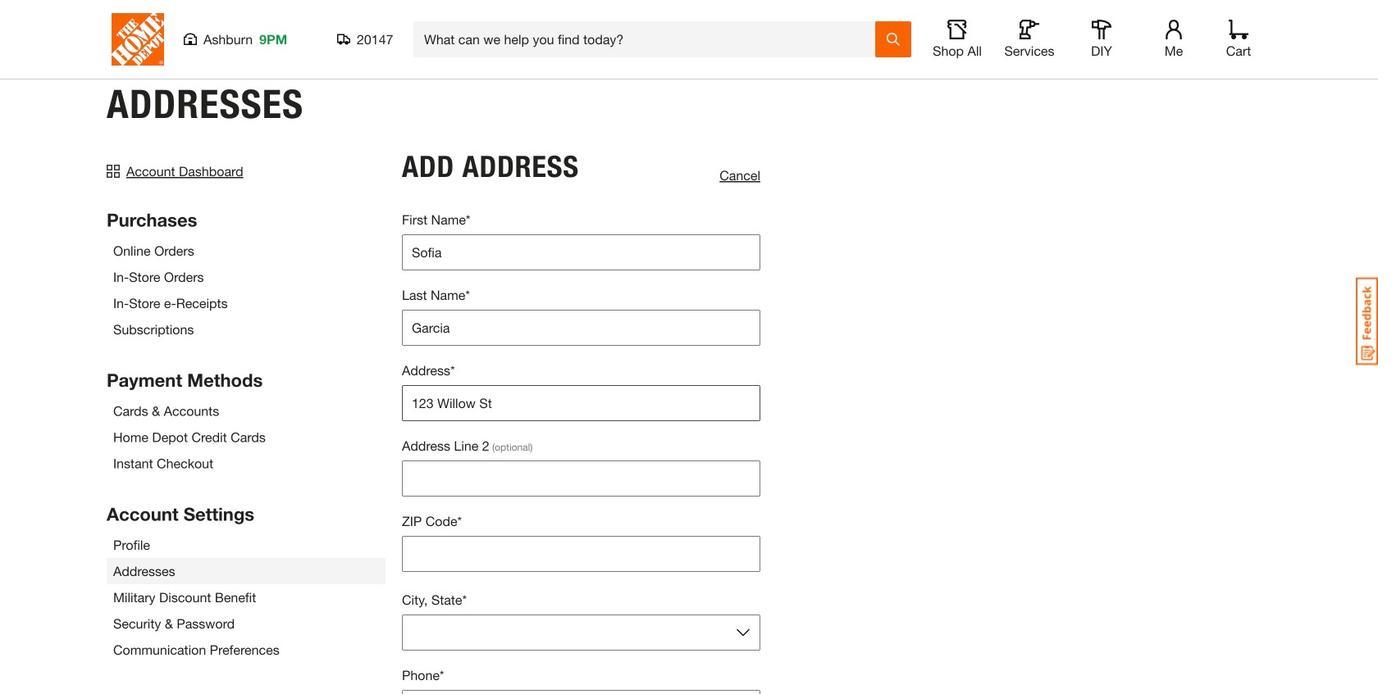 Task type: locate. For each thing, give the bounding box(es) containing it.
XXX-XXX-XXXX text field
[[402, 691, 761, 695]]

the home depot logo image
[[112, 13, 164, 66]]

None button
[[402, 615, 761, 651]]

None text field
[[402, 235, 761, 271], [402, 537, 761, 573], [402, 235, 761, 271], [402, 537, 761, 573]]

None text field
[[402, 310, 761, 346], [402, 386, 761, 422], [402, 461, 761, 497], [402, 310, 761, 346], [402, 386, 761, 422], [402, 461, 761, 497]]



Task type: vqa. For each thing, say whether or not it's contained in the screenshot.
top Account
no



Task type: describe. For each thing, give the bounding box(es) containing it.
What can we help you find today? search field
[[424, 22, 875, 57]]

feedback link image
[[1356, 277, 1378, 366]]



